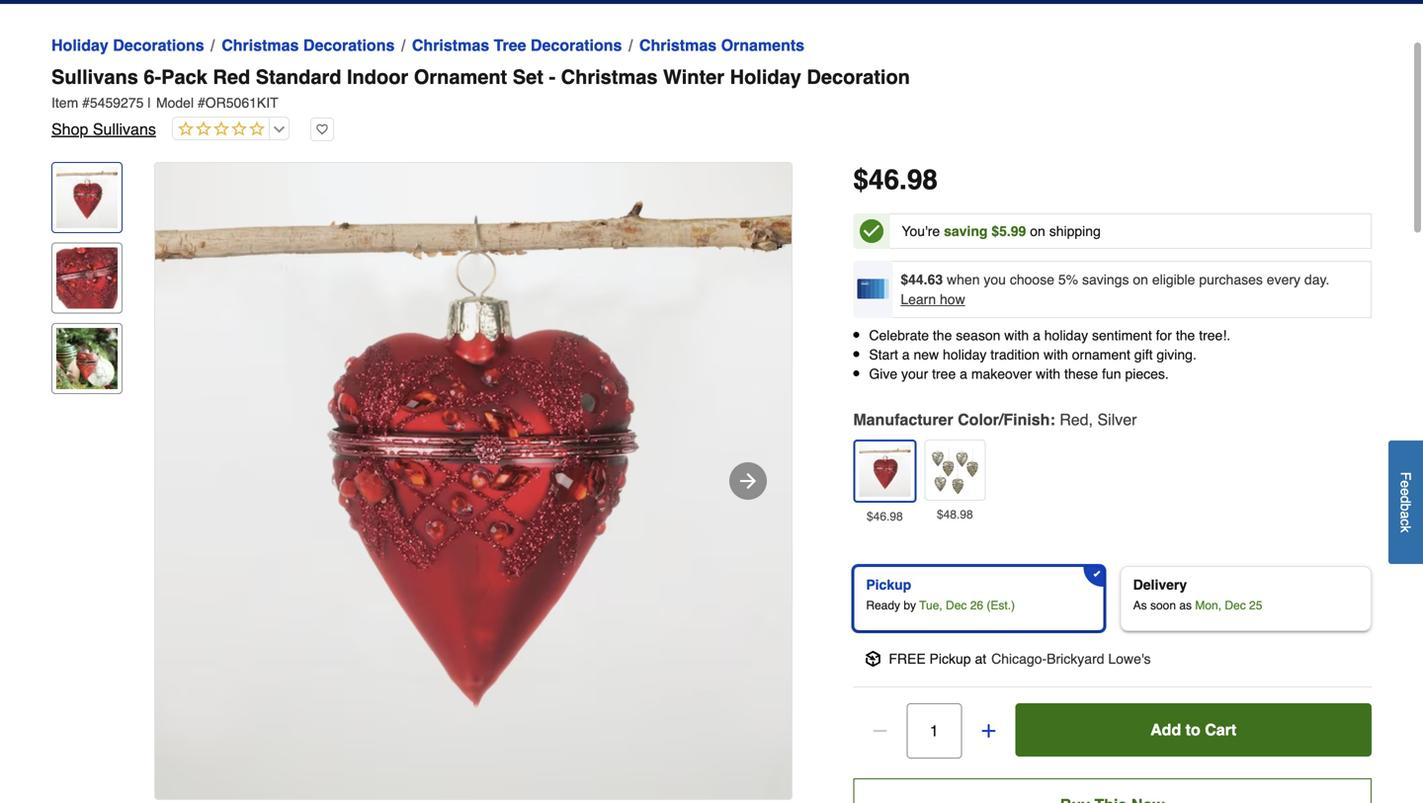 Task type: locate. For each thing, give the bounding box(es) containing it.
christmas for christmas decorations
[[222, 36, 299, 54]]

a right tree
[[960, 367, 968, 382]]

a inside button
[[1399, 512, 1415, 519]]

christmas right "-"
[[561, 66, 658, 89]]

celebrate the season with a holiday sentiment for the tree!. start a new holiday tradition with ornament gift giving. give your tree a makeover with these fun pieces.
[[870, 328, 1231, 382]]

with
[[1005, 328, 1030, 344], [1044, 347, 1069, 363], [1036, 367, 1061, 382]]

red
[[213, 66, 250, 89]]

holiday down season
[[943, 347, 987, 363]]

c
[[1399, 519, 1415, 526]]

sullivans
[[51, 66, 138, 89], [93, 120, 156, 138]]

item
[[51, 95, 78, 111]]

1 horizontal spatial holiday
[[730, 66, 802, 89]]

model
[[156, 95, 194, 111]]

season
[[956, 328, 1001, 344]]

1 horizontal spatial dec
[[1226, 599, 1247, 613]]

pickup inside pickup ready by tue, dec 26 (est.)
[[867, 577, 912, 593]]

ornament
[[1073, 347, 1131, 363]]

christmas tree decorations
[[412, 36, 622, 54]]

christmas up ornament
[[412, 36, 490, 54]]

1 vertical spatial on
[[1134, 272, 1149, 288]]

2 horizontal spatial decorations
[[531, 36, 622, 54]]

the
[[933, 328, 953, 344], [1177, 328, 1196, 344]]

$
[[854, 164, 869, 196]]

tree
[[494, 36, 527, 54]]

2 # from the left
[[198, 95, 205, 111]]

1 horizontal spatial holiday
[[1045, 328, 1089, 344]]

ready
[[867, 599, 901, 613]]

1 horizontal spatial pickup
[[930, 651, 972, 667]]

1 horizontal spatial the
[[1177, 328, 1196, 344]]

1 dec from the left
[[946, 599, 967, 613]]

christmas inside sullivans 6-pack red standard indoor ornament set - christmas winter holiday decoration item # 5459275 | model # or5061kit
[[561, 66, 658, 89]]

item number 5 4 5 9 2 7 5 and model number o r 5 0 6 1 k i t element
[[51, 93, 1373, 113]]

25
[[1250, 599, 1263, 613]]

dec left 26
[[946, 599, 967, 613]]

decorations up "-"
[[531, 36, 622, 54]]

christmas ornaments
[[640, 36, 805, 54]]

on right the $5.99
[[1031, 223, 1046, 239]]

sullivans  #or5061kit - thumbnail image
[[56, 167, 118, 228]]

2 vertical spatial with
[[1036, 367, 1061, 382]]

holiday up item
[[51, 36, 109, 54]]

add to cart button
[[1016, 704, 1372, 757]]

fun
[[1103, 367, 1122, 382]]

26
[[971, 599, 984, 613]]

0 horizontal spatial on
[[1031, 223, 1046, 239]]

gold, silver image
[[930, 445, 981, 496]]

e up b on the right bottom
[[1399, 488, 1415, 496]]

0 horizontal spatial #
[[82, 95, 90, 111]]

holiday decorations link
[[51, 34, 204, 57]]

dec inside delivery as soon as mon, dec 25
[[1226, 599, 1247, 613]]

0 horizontal spatial pickup
[[867, 577, 912, 593]]

at
[[975, 651, 987, 667]]

3 decorations from the left
[[531, 36, 622, 54]]

0 vertical spatial on
[[1031, 223, 1046, 239]]

1 decorations from the left
[[113, 36, 204, 54]]

option group
[[846, 558, 1380, 640]]

98
[[908, 164, 938, 196]]

dec inside pickup ready by tue, dec 26 (est.)
[[946, 599, 967, 613]]

1 horizontal spatial #
[[198, 95, 205, 111]]

# right item
[[82, 95, 90, 111]]

a up k
[[1399, 512, 1415, 519]]

with up these
[[1044, 347, 1069, 363]]

2 decorations from the left
[[303, 36, 395, 54]]

1 e from the top
[[1399, 481, 1415, 488]]

2 the from the left
[[1177, 328, 1196, 344]]

as
[[1180, 599, 1193, 613]]

holiday up ornament
[[1045, 328, 1089, 344]]

on
[[1031, 223, 1046, 239], [1134, 272, 1149, 288]]

pickup
[[867, 577, 912, 593], [930, 651, 972, 667]]

the up new on the right of page
[[933, 328, 953, 344]]

6-
[[144, 66, 161, 89]]

purchases
[[1200, 272, 1264, 288]]

christmas tree decorations link
[[412, 34, 622, 57]]

e
[[1399, 481, 1415, 488], [1399, 488, 1415, 496]]

minus image
[[871, 722, 890, 741]]

1 vertical spatial sullivans
[[93, 120, 156, 138]]

you
[[984, 272, 1007, 288]]

sullivans 6-pack red standard indoor ornament set - christmas winter holiday decoration item # 5459275 | model # or5061kit
[[51, 66, 911, 111]]

red, silver image
[[860, 446, 911, 497]]

pickup ready by tue, dec 26 (est.)
[[867, 577, 1016, 613]]

tree!.
[[1200, 328, 1231, 344]]

0 horizontal spatial the
[[933, 328, 953, 344]]

None search field
[[507, 0, 1047, 4]]

arrow right image
[[737, 470, 760, 493]]

christmas
[[222, 36, 299, 54], [412, 36, 490, 54], [640, 36, 717, 54], [561, 66, 658, 89]]

cart
[[1206, 721, 1237, 739]]

$5.99
[[992, 223, 1027, 239]]

pickup left at
[[930, 651, 972, 667]]

$46.98
[[867, 510, 903, 524]]

as
[[1134, 599, 1148, 613]]

dec left 25
[[1226, 599, 1247, 613]]

# right model
[[198, 95, 205, 111]]

|
[[148, 95, 151, 111]]

0 vertical spatial sullivans
[[51, 66, 138, 89]]

Stepper number input field with increment and decrement buttons number field
[[907, 704, 962, 759]]

eligible
[[1153, 272, 1196, 288]]

decorations up 6-
[[113, 36, 204, 54]]

decoration
[[807, 66, 911, 89]]

pickup up ready
[[867, 577, 912, 593]]

christmas up winter
[[640, 36, 717, 54]]

46
[[869, 164, 900, 196]]

tree
[[933, 367, 956, 382]]

christmas ornaments link
[[640, 34, 805, 57]]

holiday down 'ornaments'
[[730, 66, 802, 89]]

e up d
[[1399, 481, 1415, 488]]

0 horizontal spatial dec
[[946, 599, 967, 613]]

1 horizontal spatial decorations
[[303, 36, 395, 54]]

christmas up red
[[222, 36, 299, 54]]

sullivans  #or5061kit - thumbnail2 image
[[56, 248, 118, 309]]

0 horizontal spatial holiday
[[943, 347, 987, 363]]

tue,
[[920, 599, 943, 613]]

pieces.
[[1126, 367, 1170, 382]]

the up "giving."
[[1177, 328, 1196, 344]]

decorations
[[113, 36, 204, 54], [303, 36, 395, 54], [531, 36, 622, 54]]

decorations for holiday decorations
[[113, 36, 204, 54]]

day.
[[1305, 272, 1330, 288]]

1 horizontal spatial on
[[1134, 272, 1149, 288]]

sullivans down the '5459275'
[[93, 120, 156, 138]]

0 vertical spatial pickup
[[867, 577, 912, 593]]

you're
[[902, 223, 941, 239]]

$ 46 . 98
[[854, 164, 938, 196]]

1 vertical spatial holiday
[[943, 347, 987, 363]]

by
[[904, 599, 917, 613]]

$44.63
[[901, 272, 943, 288]]

gift
[[1135, 347, 1153, 363]]

on left the eligible at the top right
[[1134, 272, 1149, 288]]

0 horizontal spatial decorations
[[113, 36, 204, 54]]

decorations up indoor
[[303, 36, 395, 54]]

with up tradition
[[1005, 328, 1030, 344]]

a up tradition
[[1033, 328, 1041, 344]]

pickup image
[[866, 651, 881, 667]]

with left these
[[1036, 367, 1061, 382]]

a
[[1033, 328, 1041, 344], [903, 347, 910, 363], [960, 367, 968, 382], [1399, 512, 1415, 519]]

your
[[902, 367, 929, 382]]

choose
[[1010, 272, 1055, 288]]

sullivans  #or5061kit image
[[155, 163, 792, 800]]

0 horizontal spatial holiday
[[51, 36, 109, 54]]

christmas for christmas ornaments
[[640, 36, 717, 54]]

makeover
[[972, 367, 1033, 382]]

these
[[1065, 367, 1099, 382]]

ornaments
[[721, 36, 805, 54]]

#
[[82, 95, 90, 111], [198, 95, 205, 111]]

sullivans up the '5459275'
[[51, 66, 138, 89]]

manufacturer color/finish : red, silver
[[854, 411, 1138, 429]]

2 dec from the left
[[1226, 599, 1247, 613]]

1 vertical spatial with
[[1044, 347, 1069, 363]]

1 vertical spatial holiday
[[730, 66, 802, 89]]

0 vertical spatial holiday
[[51, 36, 109, 54]]



Task type: describe. For each thing, give the bounding box(es) containing it.
red,
[[1060, 411, 1094, 429]]

zero stars image
[[173, 121, 265, 139]]

holiday decorations
[[51, 36, 204, 54]]

f
[[1399, 472, 1415, 481]]

plus image
[[979, 722, 999, 741]]

christmas decorations link
[[222, 34, 395, 57]]

5459275
[[90, 95, 144, 111]]

pack
[[161, 66, 208, 89]]

for
[[1157, 328, 1173, 344]]

on inside $44.63 when you choose 5% savings on eligible purchases every day. learn how
[[1134, 272, 1149, 288]]

delivery as soon as mon, dec 25
[[1134, 577, 1263, 613]]

shipping
[[1050, 223, 1101, 239]]

silver
[[1098, 411, 1138, 429]]

delivery
[[1134, 577, 1188, 593]]

shop
[[51, 120, 88, 138]]

christmas decorations
[[222, 36, 395, 54]]

soon
[[1151, 599, 1177, 613]]

1 # from the left
[[82, 95, 90, 111]]

5%
[[1059, 272, 1079, 288]]

how
[[940, 292, 966, 308]]

:
[[1051, 411, 1056, 429]]

.
[[900, 164, 908, 196]]

free pickup at chicago-brickyard lowe's
[[889, 651, 1152, 667]]

1 vertical spatial pickup
[[930, 651, 972, 667]]

add
[[1151, 721, 1182, 739]]

standard
[[256, 66, 342, 89]]

-
[[549, 66, 556, 89]]

mon,
[[1196, 599, 1222, 613]]

lowe's
[[1109, 651, 1152, 667]]

giving.
[[1157, 347, 1197, 363]]

$44.63 when you choose 5% savings on eligible purchases every day. learn how
[[901, 272, 1330, 308]]

tradition
[[991, 347, 1040, 363]]

chicago-
[[992, 651, 1047, 667]]

color/finish
[[958, 411, 1051, 429]]

sullivans  #or5061kit - thumbnail3 image
[[56, 328, 118, 390]]

0 vertical spatial holiday
[[1045, 328, 1089, 344]]

b
[[1399, 504, 1415, 512]]

every
[[1267, 272, 1301, 288]]

add to cart
[[1151, 721, 1237, 739]]

$48.98
[[937, 508, 974, 522]]

sentiment
[[1093, 328, 1153, 344]]

f e e d b a c k
[[1399, 472, 1415, 533]]

holiday inside sullivans 6-pack red standard indoor ornament set - christmas winter holiday decoration item # 5459275 | model # or5061kit
[[730, 66, 802, 89]]

start
[[870, 347, 899, 363]]

shop sullivans
[[51, 120, 156, 138]]

to
[[1186, 721, 1201, 739]]

or5061kit
[[205, 95, 279, 111]]

you're saving $5.99 on shipping
[[902, 223, 1101, 239]]

option group containing pickup
[[846, 558, 1380, 640]]

savings
[[1083, 272, 1130, 288]]

winter
[[664, 66, 725, 89]]

sullivans inside sullivans 6-pack red standard indoor ornament set - christmas winter holiday decoration item # 5459275 | model # or5061kit
[[51, 66, 138, 89]]

f e e d b a c k button
[[1389, 441, 1424, 564]]

0 vertical spatial with
[[1005, 328, 1030, 344]]

check circle filled image
[[860, 220, 884, 243]]

d
[[1399, 496, 1415, 504]]

learn how button
[[901, 290, 966, 310]]

free
[[889, 651, 926, 667]]

heart outline image
[[310, 118, 334, 141]]

(est.)
[[987, 599, 1016, 613]]

new
[[914, 347, 940, 363]]

manufacturer
[[854, 411, 954, 429]]

saving
[[944, 223, 988, 239]]

set
[[513, 66, 544, 89]]

brickyard
[[1047, 651, 1105, 667]]

2 e from the top
[[1399, 488, 1415, 496]]

indoor
[[347, 66, 409, 89]]

k
[[1399, 526, 1415, 533]]

learn
[[901, 292, 937, 308]]

christmas for christmas tree decorations
[[412, 36, 490, 54]]

decorations for christmas decorations
[[303, 36, 395, 54]]

a left new on the right of page
[[903, 347, 910, 363]]

1 the from the left
[[933, 328, 953, 344]]

celebrate
[[870, 328, 930, 344]]

when
[[947, 272, 980, 288]]



Task type: vqa. For each thing, say whether or not it's contained in the screenshot.
search field
yes



